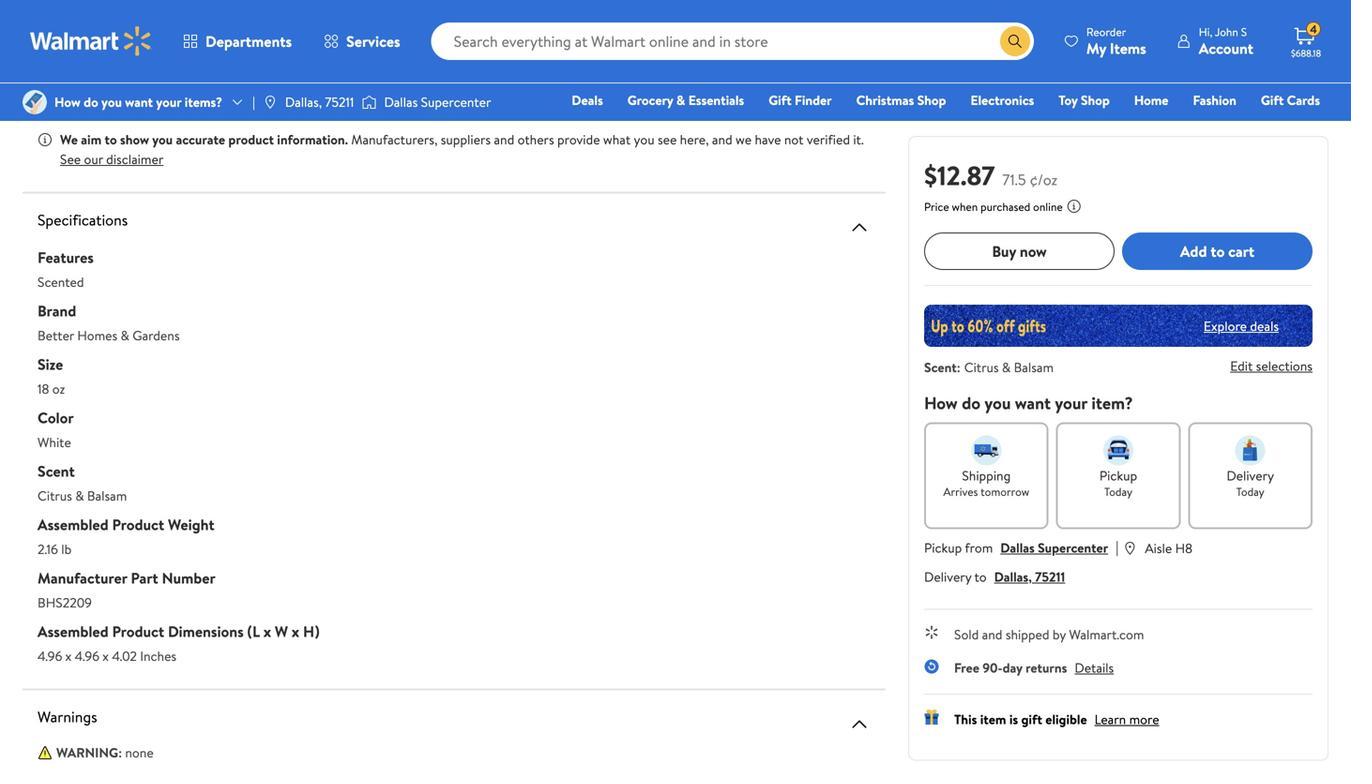 Task type: locate. For each thing, give the bounding box(es) containing it.
today for delivery
[[1237, 484, 1265, 500]]

always up set
[[60, 15, 99, 34]]

gift for cards
[[1261, 91, 1284, 109]]

citrus
[[964, 358, 999, 377], [38, 487, 72, 505]]

0 vertical spatial dallas
[[384, 93, 418, 111]]

of
[[420, 15, 433, 34]]

1 today from the left
[[1105, 484, 1133, 500]]

from up delivery to dallas, 75211
[[965, 539, 993, 557]]

& up how do you want your item?
[[1002, 358, 1011, 377]]

have
[[755, 130, 781, 149]]

keep left away
[[621, 65, 648, 83]]

1 horizontal spatial balsam
[[1014, 358, 1054, 377]]

buy now
[[992, 241, 1047, 262]]

intent image for shipping image
[[972, 436, 1002, 466]]

how for how do you want your items?
[[54, 93, 81, 111]]

0 vertical spatial always
[[60, 15, 99, 34]]

items?
[[185, 93, 222, 111]]

 image
[[23, 90, 47, 114], [362, 93, 377, 112]]

burn up let
[[102, 65, 128, 83]]

today inside delivery today
[[1237, 484, 1265, 500]]

1 horizontal spatial 4.96
[[75, 648, 99, 666]]

1 horizontal spatial scent
[[924, 358, 957, 377]]

to left cart
[[1211, 241, 1225, 262]]

home
[[1134, 91, 1169, 109]]

1 vertical spatial assembled
[[38, 622, 109, 642]]

gift inside gift cards registry
[[1261, 91, 1284, 109]]

Walmart Site-Wide search field
[[431, 23, 1034, 60]]

today inside pickup today
[[1105, 484, 1133, 500]]

this item is gift eligible learn more
[[954, 711, 1160, 729]]

0 vertical spatial assembled
[[38, 515, 109, 535]]

x left 4.02
[[103, 648, 109, 666]]

want down scent : citrus & balsam
[[1015, 392, 1051, 415]]

2 shop from the left
[[1081, 91, 1110, 109]]

1 vertical spatial citrus
[[38, 487, 72, 505]]

do left let
[[84, 93, 98, 111]]

gift inside gift finder link
[[769, 91, 792, 109]]

0 vertical spatial pickup
[[1100, 467, 1138, 485]]

bhs2209
[[38, 594, 92, 612]]

 image right the or
[[362, 93, 377, 112]]

1 horizontal spatial dallas,
[[994, 568, 1032, 587]]

moving.
[[358, 98, 402, 116]]

1 horizontal spatial dallas
[[1001, 539, 1035, 557]]

75211 down dallas supercenter 'button'
[[1035, 568, 1065, 587]]

and right catch,
[[597, 65, 617, 83]]

1 vertical spatial delivery
[[924, 568, 972, 587]]

and
[[306, 15, 327, 34], [267, 48, 287, 67], [200, 65, 220, 83], [597, 65, 617, 83], [761, 65, 782, 83], [494, 130, 514, 149], [712, 130, 733, 149], [982, 626, 1003, 644]]

what
[[603, 130, 631, 149]]

gift cards registry
[[1104, 91, 1320, 136]]

christmas shop
[[856, 91, 946, 109]]

pool.
[[461, 15, 488, 34]]

0 horizontal spatial gift
[[769, 91, 792, 109]]

pickup down intent image for pickup
[[1100, 467, 1138, 485]]

0 horizontal spatial extinguish
[[95, 81, 153, 99]]

to left the 1/4
[[157, 15, 169, 34]]

always trim wick to 1/4 inch before lighting and keep debris out of wax pool. candles should never burn longer than a 4-hour interval. set candle on heat-resistant surface and avoid drafts. always burn within sight and extinguish before leaving room, don't burn near things that catch, and keep away from children and pets. don't extinguish with water. always let wax harden before relighting, touching or moving.
[[60, 15, 812, 116]]

scented
[[38, 273, 84, 291]]

| left aisle
[[1116, 537, 1119, 558]]

resistant
[[170, 48, 219, 67]]

|
[[252, 93, 255, 111], [1116, 537, 1119, 558]]

when
[[952, 199, 978, 215]]

75211 down leaving
[[325, 93, 354, 111]]

how up 'we'
[[54, 93, 81, 111]]

do for how do you want your item?
[[962, 392, 981, 415]]

reorder
[[1087, 24, 1126, 40]]

balsam up manufacturer
[[87, 487, 127, 505]]

assembled
[[38, 515, 109, 535], [38, 622, 109, 642]]

extinguish down on
[[95, 81, 153, 99]]

dallas, up information.
[[285, 93, 322, 111]]

grocery & essentials
[[628, 91, 744, 109]]

harden
[[145, 98, 184, 116]]

1 vertical spatial always
[[60, 65, 99, 83]]

grocery
[[628, 91, 673, 109]]

1 horizontal spatial citrus
[[964, 358, 999, 377]]

eligible
[[1046, 711, 1087, 729]]

burn left near
[[438, 65, 464, 83]]

search icon image
[[1008, 34, 1023, 49]]

keep right hour
[[330, 15, 357, 34]]

here,
[[680, 130, 709, 149]]

0 horizontal spatial 75211
[[325, 93, 354, 111]]

inches
[[140, 648, 177, 666]]

supercenter inside pickup from dallas supercenter |
[[1038, 539, 1108, 557]]

0 horizontal spatial citrus
[[38, 487, 72, 505]]

1 horizontal spatial your
[[1055, 392, 1088, 415]]

2 gift from the left
[[1261, 91, 1284, 109]]

hi,
[[1199, 24, 1213, 40]]

1 vertical spatial 75211
[[1035, 568, 1065, 587]]

how do you want your item?
[[924, 392, 1133, 415]]

shop right the toy
[[1081, 91, 1110, 109]]

1 gift from the left
[[769, 91, 792, 109]]

1 vertical spatial |
[[1116, 537, 1119, 558]]

0 vertical spatial from
[[681, 65, 709, 83]]

homes
[[77, 327, 117, 345]]

0 vertical spatial citrus
[[964, 358, 999, 377]]

1 horizontal spatial 75211
[[1035, 568, 1065, 587]]

0 vertical spatial product
[[112, 515, 164, 535]]

0 vertical spatial wax
[[436, 15, 457, 34]]

0 horizontal spatial shop
[[917, 91, 946, 109]]

always left let
[[60, 98, 99, 116]]

registry
[[1104, 117, 1152, 136]]

0 vertical spatial want
[[125, 93, 153, 111]]

0 horizontal spatial dallas
[[384, 93, 418, 111]]

1 vertical spatial want
[[1015, 392, 1051, 415]]

cart
[[1229, 241, 1255, 262]]

0 vertical spatial do
[[84, 93, 98, 111]]

verified
[[807, 130, 850, 149]]

warning:
[[56, 744, 122, 763]]

from
[[681, 65, 709, 83], [965, 539, 993, 557]]

item?
[[1092, 392, 1133, 415]]

pickup from dallas supercenter |
[[924, 537, 1119, 558]]

1 horizontal spatial from
[[965, 539, 993, 557]]

dallas, 75211
[[285, 93, 354, 111]]

0 horizontal spatial your
[[156, 93, 181, 111]]

0 horizontal spatial |
[[252, 93, 255, 111]]

1 always from the top
[[60, 15, 99, 34]]

0 horizontal spatial dallas,
[[285, 93, 322, 111]]

delivery up sold
[[924, 568, 972, 587]]

from inside pickup from dallas supercenter |
[[965, 539, 993, 557]]

shop
[[917, 91, 946, 109], [1081, 91, 1110, 109]]

0 horizontal spatial want
[[125, 93, 153, 111]]

assembled down "bhs2209" in the left bottom of the page
[[38, 622, 109, 642]]

Search search field
[[431, 23, 1034, 60]]

0 horizontal spatial burn
[[102, 65, 128, 83]]

pickup inside pickup from dallas supercenter |
[[924, 539, 962, 557]]

0 vertical spatial your
[[156, 93, 181, 111]]

warnings
[[38, 707, 97, 728]]

today down intent image for delivery
[[1237, 484, 1265, 500]]

1 vertical spatial balsam
[[87, 487, 127, 505]]

0 horizontal spatial from
[[681, 65, 709, 83]]

gift finder link
[[760, 90, 840, 110]]

1 vertical spatial dallas
[[1001, 539, 1035, 557]]

0 horizontal spatial how
[[54, 93, 81, 111]]

things
[[495, 65, 530, 83]]

1 horizontal spatial today
[[1237, 484, 1265, 500]]

to right aim
[[105, 130, 117, 149]]

1 vertical spatial dallas,
[[994, 568, 1032, 587]]

x
[[264, 622, 271, 642], [292, 622, 299, 642], [65, 648, 72, 666], [103, 648, 109, 666]]

0 horizontal spatial  image
[[23, 90, 47, 114]]

supercenter down near
[[421, 93, 491, 111]]

& up manufacturer
[[75, 487, 84, 505]]

you down scent : citrus & balsam
[[985, 392, 1011, 415]]

departments button
[[167, 19, 308, 64]]

2 product from the top
[[112, 622, 164, 642]]

dallas up dallas, 75211 button
[[1001, 539, 1035, 557]]

pickup today
[[1100, 467, 1138, 500]]

disclaimer
[[106, 150, 164, 168]]

always
[[60, 15, 99, 34], [60, 65, 99, 83], [60, 98, 99, 116]]

want right let
[[125, 93, 153, 111]]

| up product
[[252, 93, 255, 111]]

0 horizontal spatial balsam
[[87, 487, 127, 505]]

explore deals link
[[1196, 309, 1287, 343]]

1 horizontal spatial burn
[[184, 32, 210, 50]]

item
[[980, 711, 1006, 729]]

1 vertical spatial from
[[965, 539, 993, 557]]

shop for toy shop
[[1081, 91, 1110, 109]]

4.96 left 4.02
[[75, 648, 99, 666]]

0 horizontal spatial wax
[[120, 98, 142, 116]]

online
[[1033, 199, 1063, 215]]

before up dallas, 75211
[[284, 65, 322, 83]]

today
[[1105, 484, 1133, 500], [1237, 484, 1265, 500]]

aim
[[81, 130, 102, 149]]

delivery today
[[1227, 467, 1274, 500]]

0 vertical spatial dallas,
[[285, 93, 322, 111]]

and left pets.
[[761, 65, 782, 83]]

x right w
[[292, 622, 299, 642]]

1 horizontal spatial want
[[1015, 392, 1051, 415]]

product up 4.02
[[112, 622, 164, 642]]

1/4
[[173, 15, 190, 34]]

0 vertical spatial scent
[[924, 358, 957, 377]]

and left '4-' at the left top of page
[[267, 48, 287, 67]]

now
[[1020, 241, 1047, 262]]

fashion link
[[1185, 90, 1245, 110]]

your left item?
[[1055, 392, 1088, 415]]

dallas, down pickup from dallas supercenter |
[[994, 568, 1032, 587]]

1 vertical spatial do
[[962, 392, 981, 415]]

shop right christmas
[[917, 91, 946, 109]]

0 vertical spatial how
[[54, 93, 81, 111]]

toy shop link
[[1050, 90, 1118, 110]]

before up surface
[[220, 15, 258, 34]]

1 horizontal spatial  image
[[362, 93, 377, 112]]

0 vertical spatial delivery
[[1227, 467, 1274, 485]]

gift down pets.
[[769, 91, 792, 109]]

1 horizontal spatial how
[[924, 392, 958, 415]]

2 vertical spatial always
[[60, 98, 99, 116]]

0 horizontal spatial delivery
[[924, 568, 972, 587]]

0 vertical spatial before
[[220, 15, 258, 34]]

1 vertical spatial wax
[[120, 98, 142, 116]]

burn
[[184, 32, 210, 50], [102, 65, 128, 83], [438, 65, 464, 83]]

number
[[162, 568, 216, 589]]

want for items?
[[125, 93, 153, 111]]

0 horizontal spatial pickup
[[924, 539, 962, 557]]

price
[[924, 199, 949, 215]]

from up grocery & essentials
[[681, 65, 709, 83]]

sight
[[169, 65, 197, 83]]

always down 'candles'
[[60, 65, 99, 83]]

extinguish down the departments
[[223, 65, 281, 83]]

1 horizontal spatial gift
[[1261, 91, 1284, 109]]

0 horizontal spatial do
[[84, 93, 98, 111]]

burn right never on the top
[[184, 32, 210, 50]]

1 horizontal spatial pickup
[[1100, 467, 1138, 485]]

x right (l at the left bottom
[[264, 622, 271, 642]]

show
[[120, 130, 149, 149]]

4
[[1310, 21, 1317, 37]]

see
[[60, 150, 81, 168]]

before up accurate
[[188, 98, 225, 116]]

warning: none
[[56, 744, 154, 763]]

balsam up how do you want your item?
[[1014, 358, 1054, 377]]

1 vertical spatial supercenter
[[1038, 539, 1108, 557]]

4.96 down "bhs2209" in the left bottom of the page
[[38, 648, 62, 666]]

do down scent : citrus & balsam
[[962, 392, 981, 415]]

1 horizontal spatial supercenter
[[1038, 539, 1108, 557]]

1 vertical spatial how
[[924, 392, 958, 415]]

0 horizontal spatial today
[[1105, 484, 1133, 500]]

1 vertical spatial keep
[[621, 65, 648, 83]]

0 horizontal spatial supercenter
[[421, 93, 491, 111]]

1 horizontal spatial keep
[[621, 65, 648, 83]]

supercenter up dallas, 75211 button
[[1038, 539, 1108, 557]]

gifting made easy image
[[924, 710, 939, 725]]

citrus down white
[[38, 487, 72, 505]]

do
[[84, 93, 98, 111], [962, 392, 981, 415]]

2 today from the left
[[1237, 484, 1265, 500]]

delivery down intent image for delivery
[[1227, 467, 1274, 485]]

citrus right :
[[964, 358, 999, 377]]

wax right the of
[[436, 15, 457, 34]]

learn
[[1095, 711, 1126, 729]]

1 horizontal spatial do
[[962, 392, 981, 415]]

dallas down room,
[[384, 93, 418, 111]]

wax right let
[[120, 98, 142, 116]]

delivery for to
[[924, 568, 972, 587]]

1 vertical spatial your
[[1055, 392, 1088, 415]]

away
[[651, 65, 678, 83]]

today down intent image for pickup
[[1105, 484, 1133, 500]]

1 product from the top
[[112, 515, 164, 535]]

gift left cards
[[1261, 91, 1284, 109]]

4.02
[[112, 648, 137, 666]]

0 vertical spatial keep
[[330, 15, 357, 34]]

0 horizontal spatial keep
[[330, 15, 357, 34]]

it.
[[853, 130, 864, 149]]

home link
[[1126, 90, 1177, 110]]

add to cart
[[1181, 241, 1255, 262]]

1 vertical spatial pickup
[[924, 539, 962, 557]]

1 vertical spatial scent
[[38, 461, 75, 482]]

1 horizontal spatial shop
[[1081, 91, 1110, 109]]

walmart+ link
[[1256, 116, 1329, 137]]

pickup down arrives
[[924, 539, 962, 557]]

1 vertical spatial product
[[112, 622, 164, 642]]

0 vertical spatial |
[[252, 93, 255, 111]]

sold and shipped by walmart.com
[[954, 626, 1144, 644]]

1 horizontal spatial delivery
[[1227, 467, 1274, 485]]

 image
[[263, 95, 278, 110]]

than
[[252, 32, 278, 50]]

one debit link
[[1168, 116, 1248, 137]]

0 horizontal spatial 4.96
[[38, 648, 62, 666]]

product left weight
[[112, 515, 164, 535]]

 image left don't
[[23, 90, 47, 114]]

1 horizontal spatial wax
[[436, 15, 457, 34]]

how
[[54, 93, 81, 111], [924, 392, 958, 415]]

and right '4-' at the left top of page
[[306, 15, 327, 34]]

color
[[38, 408, 74, 428]]

and right sight
[[200, 65, 220, 83]]

 image for dallas supercenter
[[362, 93, 377, 112]]

0 vertical spatial balsam
[[1014, 358, 1054, 377]]

0 horizontal spatial scent
[[38, 461, 75, 482]]

extinguish
[[223, 65, 281, 83], [95, 81, 153, 99]]

assembled up lb
[[38, 515, 109, 535]]

how down :
[[924, 392, 958, 415]]

1 shop from the left
[[917, 91, 946, 109]]

your down sight
[[156, 93, 181, 111]]



Task type: describe. For each thing, give the bounding box(es) containing it.
that
[[533, 65, 556, 83]]

h)
[[303, 622, 320, 642]]

a
[[281, 32, 287, 50]]

3 always from the top
[[60, 98, 99, 116]]

is
[[1010, 711, 1018, 729]]

intent image for delivery image
[[1236, 436, 1266, 466]]

2.16
[[38, 541, 58, 559]]

shop for christmas shop
[[917, 91, 946, 109]]

to inside 'always trim wick to 1/4 inch before lighting and keep debris out of wax pool. candles should never burn longer than a 4-hour interval. set candle on heat-resistant surface and avoid drafts. always burn within sight and extinguish before leaving room, don't burn near things that catch, and keep away from children and pets. don't extinguish with water. always let wax harden before relighting, touching or moving.'
[[157, 15, 169, 34]]

walmart+
[[1264, 117, 1320, 136]]

gift cards link
[[1253, 90, 1329, 110]]

provide
[[557, 130, 600, 149]]

you left see
[[634, 130, 655, 149]]

:
[[957, 358, 961, 377]]

scent : citrus & balsam
[[924, 358, 1054, 377]]

tomorrow
[[981, 484, 1030, 500]]

others
[[518, 130, 554, 149]]

buy
[[992, 241, 1016, 262]]

more
[[1130, 711, 1160, 729]]

with
[[156, 81, 181, 99]]

intent image for pickup image
[[1104, 436, 1134, 466]]

room,
[[368, 65, 402, 83]]

x down "bhs2209" in the left bottom of the page
[[65, 648, 72, 666]]

sold
[[954, 626, 979, 644]]

h8
[[1176, 540, 1193, 558]]

lighting
[[261, 15, 303, 34]]

0 vertical spatial supercenter
[[421, 93, 491, 111]]

and right sold
[[982, 626, 1003, 644]]

candles
[[60, 32, 105, 50]]

none
[[125, 744, 154, 763]]

heat-
[[140, 48, 170, 67]]

2 assembled from the top
[[38, 622, 109, 642]]

hi, john s account
[[1199, 24, 1254, 59]]

candle
[[82, 48, 119, 67]]

your for items?
[[156, 93, 181, 111]]

not
[[784, 130, 804, 149]]

2 vertical spatial before
[[188, 98, 225, 116]]

deals
[[1250, 317, 1279, 335]]

walmart image
[[30, 26, 152, 56]]

weight
[[168, 515, 215, 535]]

product
[[228, 130, 274, 149]]

gardens
[[133, 327, 180, 345]]

interval.
[[332, 32, 378, 50]]

& right 'homes'
[[121, 327, 129, 345]]

inch
[[193, 15, 216, 34]]

you right don't
[[101, 93, 122, 111]]

delivery to dallas, 75211
[[924, 568, 1065, 587]]

up to sixty percent off deals. shop now. image
[[924, 305, 1313, 347]]

christmas shop link
[[848, 90, 955, 110]]

leaving
[[325, 65, 365, 83]]

warning image
[[38, 746, 53, 761]]

scent inside features scented brand better homes & gardens size 18 oz color white scent citrus & balsam assembled product weight 2.16 lb manufacturer part number bhs2209 assembled product dimensions (l x w x h) 4.96 x 4.96 x 4.02 inches
[[38, 461, 75, 482]]

$688.18
[[1291, 47, 1321, 60]]

2 horizontal spatial burn
[[438, 65, 464, 83]]

toy
[[1059, 91, 1078, 109]]

1 horizontal spatial extinguish
[[223, 65, 281, 83]]

free 90-day returns details
[[954, 659, 1114, 678]]

relighting,
[[229, 98, 286, 116]]

2 always from the top
[[60, 65, 99, 83]]

1 assembled from the top
[[38, 515, 109, 535]]

set
[[60, 48, 79, 67]]

18
[[38, 380, 49, 398]]

4-
[[290, 32, 303, 50]]

to left dallas, 75211 button
[[975, 568, 987, 587]]

& right grocery
[[677, 91, 685, 109]]

1 4.96 from the left
[[38, 648, 62, 666]]

one
[[1177, 117, 1205, 136]]

citrus inside features scented brand better homes & gardens size 18 oz color white scent citrus & balsam assembled product weight 2.16 lb manufacturer part number bhs2209 assembled product dimensions (l x w x h) 4.96 x 4.96 x 4.02 inches
[[38, 487, 72, 505]]

don't
[[60, 81, 92, 99]]

features scented brand better homes & gardens size 18 oz color white scent citrus & balsam assembled product weight 2.16 lb manufacturer part number bhs2209 assembled product dimensions (l x w x h) 4.96 x 4.96 x 4.02 inches
[[38, 247, 320, 666]]

how do you want your items?
[[54, 93, 222, 111]]

1 horizontal spatial |
[[1116, 537, 1119, 558]]

0 vertical spatial 75211
[[325, 93, 354, 111]]

see our disclaimer button
[[60, 150, 164, 168]]

electronics
[[971, 91, 1034, 109]]

debris
[[360, 15, 395, 34]]

dallas inside pickup from dallas supercenter |
[[1001, 539, 1035, 557]]

gift for finder
[[769, 91, 792, 109]]

from inside 'always trim wick to 1/4 inch before lighting and keep debris out of wax pool. candles should never burn longer than a 4-hour interval. set candle on heat-resistant surface and avoid drafts. always burn within sight and extinguish before leaving room, don't burn near things that catch, and keep away from children and pets. don't extinguish with water. always let wax harden before relighting, touching or moving.'
[[681, 65, 709, 83]]

and left others
[[494, 130, 514, 149]]

walmart.com
[[1069, 626, 1144, 644]]

to inside we aim to show you accurate product information. manufacturers, suppliers and others provide what you see here, and we have not verified it. see our disclaimer
[[105, 130, 117, 149]]

my
[[1087, 38, 1106, 59]]

see
[[658, 130, 677, 149]]

by
[[1053, 626, 1066, 644]]

pickup for pickup from dallas supercenter |
[[924, 539, 962, 557]]

 image for how do you want your items?
[[23, 90, 47, 114]]

want for item?
[[1015, 392, 1051, 415]]

one debit
[[1177, 117, 1240, 136]]

details button
[[1075, 659, 1114, 678]]

w
[[275, 622, 288, 642]]

today for pickup
[[1105, 484, 1133, 500]]

better
[[38, 327, 74, 345]]

and left "we"
[[712, 130, 733, 149]]

add
[[1181, 241, 1207, 262]]

edit selections
[[1231, 357, 1313, 375]]

let
[[102, 98, 117, 116]]

this
[[954, 711, 977, 729]]

pickup for pickup today
[[1100, 467, 1138, 485]]

wick
[[129, 15, 154, 34]]

details
[[1075, 659, 1114, 678]]

part
[[131, 568, 158, 589]]

aisle h8
[[1145, 540, 1193, 558]]

warnings image
[[848, 714, 871, 736]]

debit
[[1208, 117, 1240, 136]]

explore
[[1204, 317, 1247, 335]]

how for how do you want your item?
[[924, 392, 958, 415]]

delivery for today
[[1227, 467, 1274, 485]]

2 4.96 from the left
[[75, 648, 99, 666]]

do for how do you want your items?
[[84, 93, 98, 111]]

information.
[[277, 130, 348, 149]]

90-
[[983, 659, 1003, 678]]

we aim to show you accurate product information. manufacturers, suppliers and others provide what you see here, and we have not verified it. see our disclaimer
[[60, 130, 864, 168]]

your for item?
[[1055, 392, 1088, 415]]

balsam inside features scented brand better homes & gardens size 18 oz color white scent citrus & balsam assembled product weight 2.16 lb manufacturer part number bhs2209 assembled product dimensions (l x w x h) 4.96 x 4.96 x 4.02 inches
[[87, 487, 127, 505]]

you right show
[[152, 130, 173, 149]]

should
[[108, 32, 145, 50]]

services
[[346, 31, 400, 52]]

gift finder
[[769, 91, 832, 109]]

legal information image
[[1067, 199, 1082, 214]]

suppliers
[[441, 130, 491, 149]]

arrives
[[944, 484, 978, 500]]

never
[[149, 32, 180, 50]]

to inside button
[[1211, 241, 1225, 262]]

specifications image
[[848, 216, 871, 239]]

aisle
[[1145, 540, 1172, 558]]

toy shop
[[1059, 91, 1110, 109]]

1 vertical spatial before
[[284, 65, 322, 83]]

we
[[60, 130, 78, 149]]

account
[[1199, 38, 1254, 59]]



Task type: vqa. For each thing, say whether or not it's contained in the screenshot.


